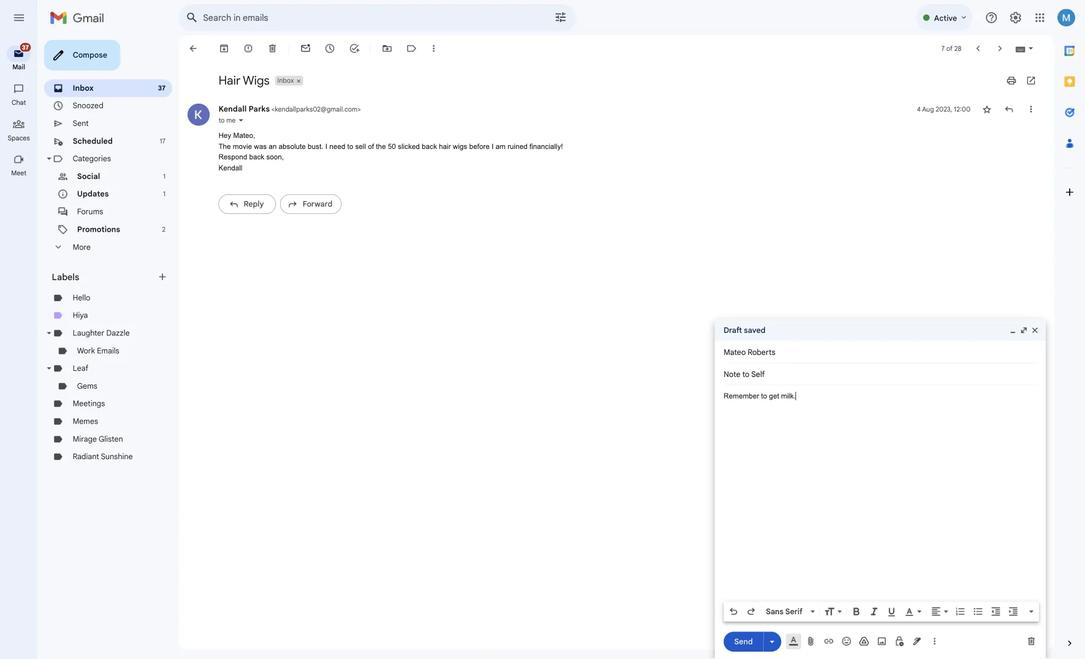 Task type: vqa. For each thing, say whether or not it's contained in the screenshot.
Quiet
no



Task type: describe. For each thing, give the bounding box(es) containing it.
mail navigation
[[0, 39, 43, 659]]

main menu image
[[13, 12, 28, 27]]

sent
[[81, 132, 99, 142]]

gems link
[[86, 424, 108, 434]]

categories link
[[81, 171, 123, 182]]

mail heading
[[0, 70, 42, 80]]

17
[[178, 152, 184, 161]]

1 horizontal spatial 37
[[176, 93, 184, 103]]

Message Body text field
[[804, 434, 1085, 659]]

28
[[1061, 49, 1069, 59]]

work
[[86, 385, 106, 395]]

draft
[[804, 362, 825, 372]]

to inside hey mateo, the movie was an absolute bust. i need to sell of the 50 slicked back hair wigs before i am ruined financially! respond back soon,
[[386, 158, 393, 167]]

of inside hey mateo, the movie was an absolute bust. i need to sell of the 50 slicked back hair wigs before i am ruined financially! respond back soon,
[[409, 158, 416, 167]]

categories
[[81, 171, 123, 182]]

hiya
[[81, 345, 98, 356]]

spaces
[[9, 148, 33, 158]]

2
[[180, 250, 184, 260]]

move to image
[[424, 48, 437, 60]]

social link
[[86, 191, 111, 201]]

inbox link
[[81, 93, 104, 103]]

snoozed
[[81, 112, 115, 123]]

2 heading from the top
[[0, 188, 42, 197]]

7
[[1046, 49, 1050, 59]]

more
[[81, 269, 101, 280]]

compose button
[[49, 44, 134, 78]]

wigs
[[270, 81, 300, 98]]

mateo,
[[259, 146, 284, 155]]

snooze image
[[361, 48, 373, 60]]

hello link
[[81, 326, 101, 336]]

7 of 28
[[1046, 49, 1069, 59]]

Search in emails text field
[[226, 13, 581, 26]]

delete image
[[297, 48, 309, 60]]

archive image
[[243, 48, 255, 60]]

absolute
[[310, 158, 340, 167]]

laughter dazzle
[[81, 365, 144, 375]]

mail
[[14, 70, 28, 79]]

the
[[243, 158, 257, 167]]

4 aug 2023, 12:00 cell
[[1019, 115, 1079, 128]]

0 vertical spatial back
[[469, 158, 486, 167]]

aug
[[1025, 117, 1038, 126]]

slicked
[[442, 158, 467, 167]]

hey mateo, the movie was an absolute bust. i need to sell of the 50 slicked back hair wigs before i am ruined financially! respond back soon,
[[243, 146, 626, 179]]

forums
[[86, 230, 115, 241]]

12:00
[[1060, 117, 1079, 126]]

labels
[[58, 302, 88, 314]]

Search in emails search field
[[199, 5, 640, 34]]

hair wigs
[[243, 81, 300, 98]]

roberts
[[831, 386, 862, 397]]

0 horizontal spatial to
[[243, 129, 250, 138]]

laughter
[[81, 365, 116, 375]]

kendall
[[243, 116, 274, 127]]

kendall parks
[[243, 116, 300, 127]]

report spam image
[[270, 48, 282, 60]]

was
[[282, 158, 296, 167]]

0 horizontal spatial back
[[277, 170, 294, 179]]

hair
[[488, 158, 501, 167]]



Task type: locate. For each thing, give the bounding box(es) containing it.
1 vertical spatial back
[[277, 170, 294, 179]]

add to tasks image
[[388, 48, 400, 60]]

37 up mail
[[24, 48, 32, 57]]

1 for social
[[181, 191, 184, 201]]

back left the hair
[[469, 158, 486, 167]]

spaces heading
[[0, 148, 42, 158]]

4
[[1019, 117, 1023, 126]]

1 1 from the top
[[181, 191, 184, 201]]

to left me
[[243, 129, 250, 138]]

37 link
[[7, 47, 36, 69]]

social
[[86, 191, 111, 201]]

emails
[[108, 385, 133, 395]]

search in emails image
[[202, 9, 224, 31]]

draft saved dialog
[[795, 355, 1085, 659]]

0 vertical spatial 37
[[24, 48, 32, 57]]

wigs
[[503, 158, 519, 167]]

snoozed link
[[81, 112, 115, 123]]

1 horizontal spatial i
[[546, 158, 549, 167]]

to me
[[243, 129, 262, 138]]

sent link
[[81, 132, 99, 142]]

1 vertical spatial 1
[[181, 211, 184, 220]]

me
[[252, 129, 262, 138]]

50
[[431, 158, 440, 167]]

0 horizontal spatial of
[[409, 158, 416, 167]]

to
[[243, 129, 250, 138], [386, 158, 393, 167]]

need
[[366, 158, 384, 167]]

draft saved
[[804, 362, 851, 372]]

saved
[[827, 362, 851, 372]]

heading down spaces heading at left
[[0, 188, 42, 197]]

mateo
[[804, 386, 829, 397]]

soon,
[[296, 170, 316, 179]]

parks
[[276, 116, 300, 127]]

0 horizontal spatial i
[[362, 158, 364, 167]]

dazzle
[[118, 365, 144, 375]]

1 vertical spatial to
[[386, 158, 393, 167]]

i left the am on the top right of the page
[[546, 158, 549, 167]]

of right '7'
[[1052, 49, 1059, 59]]

i right bust. at top
[[362, 158, 364, 167]]

meetings
[[81, 443, 117, 454]]

1 horizontal spatial of
[[1052, 49, 1059, 59]]

1 down 17
[[181, 191, 184, 201]]

heading up 'spaces'
[[0, 109, 42, 119]]

hey
[[243, 146, 257, 155]]

scheduled
[[81, 152, 125, 162]]

1
[[181, 191, 184, 201], [181, 211, 184, 220]]

back
[[469, 158, 486, 167], [277, 170, 294, 179]]

of left the
[[409, 158, 416, 167]]

37
[[24, 48, 32, 57], [176, 93, 184, 103]]

meetings link
[[81, 443, 117, 454]]

4 aug 2023, 12:00
[[1019, 117, 1079, 126]]

leaf
[[81, 404, 98, 415]]

ruined
[[564, 158, 586, 167]]

am
[[551, 158, 562, 167]]

i
[[362, 158, 364, 167], [546, 158, 549, 167]]

leaf link
[[81, 404, 98, 415]]

0 vertical spatial heading
[[0, 109, 42, 119]]

0 vertical spatial of
[[1052, 49, 1059, 59]]

inbox
[[81, 93, 104, 103]]

sell
[[395, 158, 407, 167]]

1 up 2
[[181, 211, 184, 220]]

work emails link
[[86, 385, 133, 395]]

37 inside mail navigation
[[24, 48, 32, 57]]

1 heading from the top
[[0, 109, 42, 119]]

updates
[[86, 210, 121, 221]]

of
[[1052, 49, 1059, 59], [409, 158, 416, 167]]

0 horizontal spatial 37
[[24, 48, 32, 57]]

gems
[[86, 424, 108, 434]]

laughter dazzle link
[[81, 365, 144, 375]]

2 i from the left
[[546, 158, 549, 167]]

before
[[522, 158, 544, 167]]

to left sell
[[386, 158, 393, 167]]

Subject field
[[804, 410, 1085, 422]]

2 1 from the top
[[181, 211, 184, 220]]

1 vertical spatial heading
[[0, 188, 42, 197]]

hello
[[81, 326, 101, 336]]

more button
[[49, 265, 191, 285]]

1 horizontal spatial back
[[469, 158, 486, 167]]

1 horizontal spatial to
[[386, 158, 393, 167]]

promotions link
[[86, 250, 134, 260]]

forums link
[[86, 230, 115, 241]]

0 vertical spatial 1
[[181, 191, 184, 201]]

promotions
[[86, 250, 134, 260]]

work emails
[[86, 385, 133, 395]]

bust.
[[342, 158, 359, 167]]

gmail image
[[55, 7, 122, 32]]

back down 'was'
[[277, 170, 294, 179]]

1 for updates
[[181, 211, 184, 220]]

labels heading
[[58, 302, 174, 314]]

hiya link
[[81, 345, 98, 356]]

scheduled link
[[81, 152, 125, 162]]

respond
[[243, 170, 275, 179]]

financially!
[[588, 158, 626, 167]]

back to inbox image
[[209, 48, 221, 60]]

hair
[[243, 81, 267, 98]]

updates link
[[86, 210, 121, 221]]

1 vertical spatial of
[[409, 158, 416, 167]]

the
[[418, 158, 429, 167]]

2023,
[[1040, 117, 1058, 126]]

37 up 17
[[176, 93, 184, 103]]

compose
[[81, 56, 119, 66]]

advanced search options image
[[611, 7, 635, 31]]

heading
[[0, 109, 42, 119], [0, 188, 42, 197]]

an
[[299, 158, 308, 167]]

1 i from the left
[[362, 158, 364, 167]]

movie
[[259, 158, 280, 167]]

mateo roberts
[[804, 386, 862, 397]]

0 vertical spatial to
[[243, 129, 250, 138]]

1 vertical spatial 37
[[176, 93, 184, 103]]



